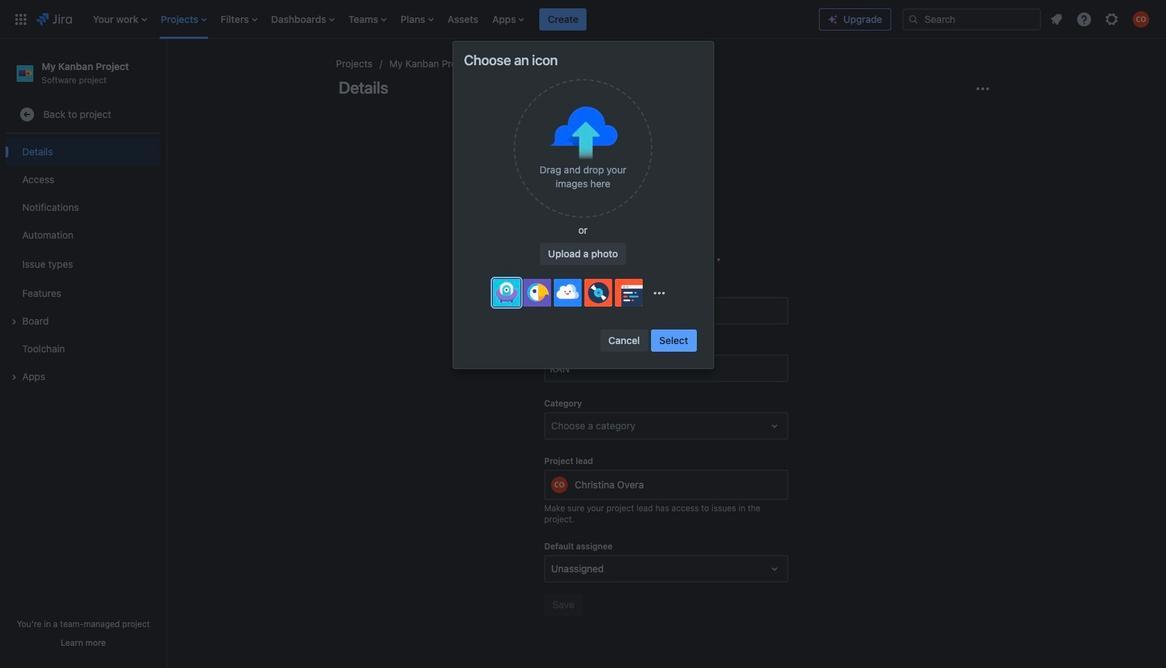 Task type: vqa. For each thing, say whether or not it's contained in the screenshot.
DRAG AND DROP YOUR IMAGES HERE element
yes



Task type: describe. For each thing, give the bounding box(es) containing it.
0 horizontal spatial list
[[86, 0, 819, 39]]

drag and drop your images here element
[[525, 163, 641, 191]]

1 horizontal spatial group
[[600, 330, 696, 352]]

show more image
[[648, 282, 670, 304]]

project avatar image
[[622, 117, 711, 205]]

list item inside list
[[488, 8, 528, 30]]

1 horizontal spatial list
[[1044, 7, 1158, 32]]



Task type: locate. For each thing, give the bounding box(es) containing it.
group
[[6, 134, 161, 395], [600, 330, 696, 352]]

None search field
[[902, 8, 1041, 30]]

0 horizontal spatial group
[[6, 134, 161, 395]]

upload image image
[[548, 106, 618, 160]]

group inside sidebar 'element'
[[6, 134, 161, 395]]

select a default avatar option group
[[493, 279, 645, 307]]

search image
[[908, 14, 919, 25]]

banner
[[0, 0, 1166, 39]]

dialog
[[453, 42, 713, 369]]

list item
[[89, 0, 151, 39], [157, 0, 211, 39], [216, 0, 261, 39], [267, 0, 339, 39], [344, 0, 391, 39], [396, 0, 438, 39], [540, 0, 587, 39], [488, 8, 528, 30]]

list
[[86, 0, 819, 39], [1044, 7, 1158, 32]]

open image
[[766, 418, 783, 435]]

jira image
[[36, 11, 72, 27], [36, 11, 72, 27]]

primary element
[[8, 0, 819, 39]]

sidebar element
[[0, 39, 167, 668]]

None field
[[546, 299, 787, 324], [546, 356, 787, 381], [546, 299, 787, 324], [546, 356, 787, 381]]

open image
[[766, 561, 783, 578]]

Search field
[[902, 8, 1041, 30]]



